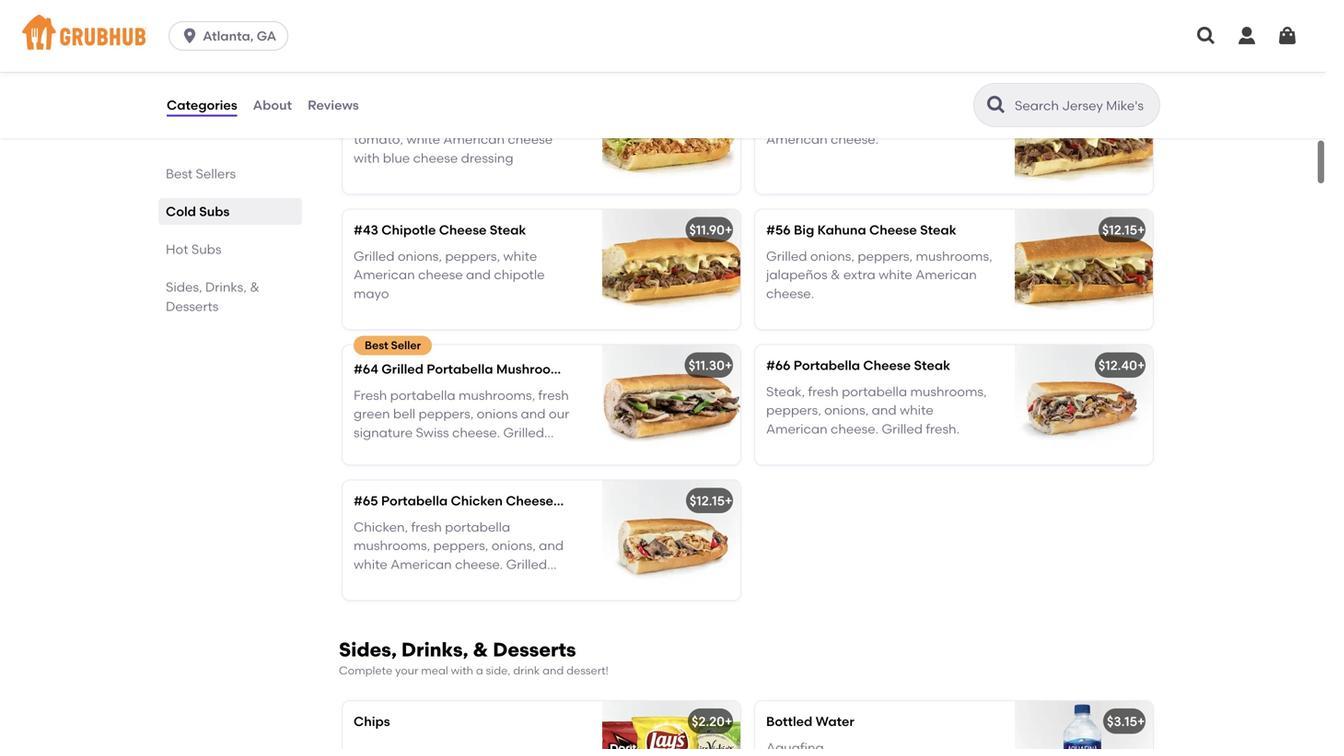 Task type: describe. For each thing, give the bounding box(es) containing it.
white inside frank's red hot sauce®, lettuce, tomato, white american cheese with blue cheese dressing
[[407, 132, 441, 147]]

american inside frank's red hot sauce®, lettuce, tomato, white american cheese with blue cheese dressing
[[444, 132, 505, 147]]

#65 portabella chicken cheese steak
[[354, 493, 593, 509]]

jalapeños
[[767, 267, 828, 283]]

grilled inside grilled onions, peppers & white american cheese.
[[767, 113, 808, 128]]

steak, fresh portabella mushrooms, peppers, onions, and white american cheese. grilled fresh.
[[767, 384, 987, 437]]

$11.30 +
[[689, 358, 733, 373]]

reviews button
[[307, 72, 360, 138]]

2 horizontal spatial svg image
[[1277, 25, 1299, 47]]

onions, for &
[[811, 248, 855, 264]]

steak for #44 buffalo chicken cheese steak
[[536, 87, 573, 102]]

mushrooms, for kahuna
[[916, 248, 993, 264]]

$12.40
[[1099, 358, 1138, 373]]

hot inside frank's red hot sauce®, lettuce, tomato, white american cheese with blue cheese dressing
[[428, 113, 451, 128]]

white inside steak, fresh portabella mushrooms, peppers, onions, and white american cheese. grilled fresh.
[[900, 402, 934, 418]]

steak up steak, fresh portabella mushrooms, peppers, onions, and white american cheese. grilled fresh.
[[915, 358, 951, 373]]

+ for #66 portabella cheese steak image
[[1138, 358, 1146, 373]]

peppers, inside chicken, fresh portabella mushrooms, peppers, onions, and white american cheese. grilled fresh.
[[434, 538, 489, 554]]

onions
[[477, 406, 518, 422]]

grilled onions, peppers, white american cheese and chipotle mayo
[[354, 248, 545, 301]]

$11.90
[[690, 222, 725, 238]]

frank's
[[354, 113, 398, 128]]

mushrooms, for cheese
[[911, 384, 987, 399]]

atlanta,
[[203, 28, 254, 44]]

& inside sides, drinks, & desserts
[[250, 279, 260, 295]]

fresh. for #65 portabella chicken cheese steak
[[354, 575, 388, 591]]

& inside grilled onions, peppers & white american cheese.
[[913, 113, 923, 128]]

red
[[401, 113, 425, 128]]

american inside chicken, fresh portabella mushrooms, peppers, onions, and white american cheese. grilled fresh.
[[391, 557, 452, 572]]

chipotle
[[494, 267, 545, 283]]

your
[[395, 664, 419, 677]]

chicken,
[[354, 519, 408, 535]]

cold
[[166, 204, 196, 219]]

our
[[549, 406, 570, 422]]

$12.15 for chicken, fresh portabella mushrooms, peppers, onions, and white american cheese. grilled fresh.
[[690, 493, 725, 509]]

onions, inside steak, fresh portabella mushrooms, peppers, onions, and white american cheese. grilled fresh.
[[825, 402, 869, 418]]

$3.15 +
[[1108, 714, 1146, 729]]

$2.20 +
[[692, 714, 733, 729]]

best seller
[[365, 339, 421, 352]]

extra
[[844, 267, 876, 283]]

grilled inside grilled onions, peppers, mushrooms, jalapeños & extra white american cheese.
[[767, 248, 808, 264]]

+ for bottled water image
[[1138, 714, 1146, 729]]

fresh. for #66 portabella cheese steak
[[926, 421, 960, 437]]

fresh portabella mushrooms, fresh green bell peppers, onions and our signature swiss cheese. grilled fresh.
[[354, 387, 570, 459]]

drinks, for sides, drinks, & desserts
[[205, 279, 247, 295]]

chipotle
[[382, 222, 436, 238]]

portabella for chicken
[[445, 519, 511, 535]]

#56 big kahuna cheese steak
[[767, 222, 957, 238]]

and for #65 portabella chicken cheese steak
[[539, 538, 564, 554]]

cheese for #44 buffalo chicken cheese steak
[[486, 87, 533, 102]]

complete
[[339, 664, 393, 677]]

& inside sides, drinks, & desserts complete your meal with a side, drink and dessert!
[[473, 638, 489, 662]]

steak for #56 big kahuna cheese steak
[[921, 222, 957, 238]]

chips
[[354, 714, 390, 729]]

bell
[[393, 406, 416, 422]]

atlanta, ga button
[[169, 21, 296, 51]]

steak up chipotle
[[490, 222, 526, 238]]

chicken for hot
[[431, 87, 482, 102]]

american inside grilled onions, peppers, white american cheese and chipotle mayo
[[354, 267, 415, 283]]

portabella for cheese
[[842, 384, 908, 399]]

$2.20
[[692, 714, 725, 729]]

& inside grilled onions, peppers, mushrooms, jalapeños & extra white american cheese.
[[831, 267, 841, 283]]

fresh inside fresh portabella mushrooms, fresh green bell peppers, onions and our signature swiss cheese. grilled fresh.
[[539, 387, 569, 403]]

dressing
[[461, 150, 514, 166]]

frank's red hot sauce®, lettuce, tomato, white american cheese with blue cheese dressing
[[354, 113, 554, 166]]

side,
[[486, 664, 511, 677]]

#66
[[767, 358, 791, 373]]

white inside grilled onions, peppers & white american cheese.
[[926, 113, 960, 128]]

hot subs
[[166, 241, 222, 257]]

chicken, fresh portabella mushrooms, peppers, onions, and white american cheese. grilled fresh.
[[354, 519, 564, 591]]

bottled water
[[767, 714, 855, 729]]

categories button
[[166, 72, 238, 138]]

$12.15 + for chicken, fresh portabella mushrooms, peppers, onions, and white american cheese. grilled fresh.
[[690, 493, 733, 509]]

and inside sides, drinks, & desserts complete your meal with a side, drink and dessert!
[[543, 664, 564, 677]]

green
[[354, 406, 390, 422]]

blue
[[383, 150, 410, 166]]

sides, drinks, & desserts complete your meal with a side, drink and dessert!
[[339, 638, 609, 677]]

+ for "chips" image
[[725, 714, 733, 729]]

Search Jersey Mike's search field
[[1014, 97, 1155, 114]]

lettuce,
[[507, 113, 554, 128]]

$11.65
[[1102, 87, 1138, 102]]

#44 buffalo chicken cheese steak image
[[603, 74, 741, 194]]

reviews
[[308, 97, 359, 113]]

$12.15 + for grilled onions, peppers, mushrooms, jalapeños & extra white american cheese.
[[1103, 222, 1146, 238]]

$11.90 +
[[690, 222, 733, 238]]

#64 grilled portabella mushroom & swiss
[[354, 361, 614, 377]]

tomato,
[[354, 132, 404, 147]]

peppers, inside fresh portabella mushrooms, fresh green bell peppers, onions and our signature swiss cheese. grilled fresh.
[[419, 406, 474, 422]]

#66 portabella cheese steak
[[767, 358, 951, 373]]

main navigation navigation
[[0, 0, 1327, 72]]

fresh. inside fresh portabella mushrooms, fresh green bell peppers, onions and our signature swiss cheese. grilled fresh.
[[354, 444, 388, 459]]

big
[[794, 222, 815, 238]]

peppers, inside grilled onions, peppers, white american cheese and chipotle mayo
[[445, 248, 500, 264]]

about button
[[252, 72, 293, 138]]

portabella for cheese
[[794, 358, 861, 373]]

peppers, inside steak, fresh portabella mushrooms, peppers, onions, and white american cheese. grilled fresh.
[[767, 402, 822, 418]]

american inside grilled onions, peppers & white american cheese.
[[767, 132, 828, 147]]

best sellers
[[166, 166, 236, 182]]

bottled water image
[[1015, 701, 1154, 749]]

and inside fresh portabella mushrooms, fresh green bell peppers, onions and our signature swiss cheese. grilled fresh.
[[521, 406, 546, 422]]

$11.30
[[689, 358, 725, 373]]

#56 big kahuna cheese steak image
[[1015, 210, 1154, 330]]

+ for #56 big kahuna cheese steak image
[[1138, 222, 1146, 238]]



Task type: locate. For each thing, give the bounding box(es) containing it.
1 vertical spatial swiss
[[416, 425, 449, 440]]

white down #66 portabella cheese steak
[[900, 402, 934, 418]]

mushrooms,
[[916, 248, 993, 264], [911, 384, 987, 399], [459, 387, 536, 403], [354, 538, 430, 554]]

0 horizontal spatial with
[[354, 150, 380, 166]]

1 horizontal spatial svg image
[[1237, 25, 1259, 47]]

fresh.
[[926, 421, 960, 437], [354, 444, 388, 459], [354, 575, 388, 591]]

cheese down #43 chipotle cheese steak
[[418, 267, 463, 283]]

0 vertical spatial swiss
[[579, 361, 614, 377]]

drinks, up meal
[[402, 638, 469, 662]]

steak up grilled onions, peppers, mushrooms, jalapeños & extra white american cheese.
[[921, 222, 957, 238]]

and left chipotle
[[466, 267, 491, 283]]

white up chipotle
[[504, 248, 537, 264]]

1 vertical spatial desserts
[[493, 638, 576, 662]]

portabella up fresh portabella mushrooms, fresh green bell peppers, onions and our signature swiss cheese. grilled fresh.
[[427, 361, 493, 377]]

subs for hot subs
[[192, 241, 222, 257]]

cheese up grilled onions, peppers, mushrooms, jalapeños & extra white american cheese.
[[870, 222, 917, 238]]

0 horizontal spatial drinks,
[[205, 279, 247, 295]]

ga
[[257, 28, 277, 44]]

cheese up chicken, fresh portabella mushrooms, peppers, onions, and white american cheese. grilled fresh.
[[506, 493, 554, 509]]

fresh right chicken,
[[411, 519, 442, 535]]

mushrooms, inside fresh portabella mushrooms, fresh green bell peppers, onions and our signature swiss cheese. grilled fresh.
[[459, 387, 536, 403]]

1 vertical spatial best
[[365, 339, 389, 352]]

white down red at top left
[[407, 132, 441, 147]]

water
[[816, 714, 855, 729]]

drinks, inside sides, drinks, & desserts
[[205, 279, 247, 295]]

drinks, inside sides, drinks, & desserts complete your meal with a side, drink and dessert!
[[402, 638, 469, 662]]

1 horizontal spatial desserts
[[493, 638, 576, 662]]

0 vertical spatial drinks,
[[205, 279, 247, 295]]

desserts for sides, drinks, & desserts complete your meal with a side, drink and dessert!
[[493, 638, 576, 662]]

peppers
[[858, 113, 910, 128]]

portabella for chicken
[[381, 493, 448, 509]]

cheese inside grilled onions, peppers, white american cheese and chipotle mayo
[[418, 267, 463, 283]]

white inside chicken, fresh portabella mushrooms, peppers, onions, and white american cheese. grilled fresh.
[[354, 557, 388, 572]]

steak up lettuce,
[[536, 87, 573, 102]]

portabella right #66
[[794, 358, 861, 373]]

#66 portabella cheese steak image
[[1015, 345, 1154, 465]]

cheese
[[508, 132, 553, 147], [413, 150, 458, 166], [418, 267, 463, 283]]

sauce®,
[[454, 113, 504, 128]]

sides, inside sides, drinks, & desserts
[[166, 279, 202, 295]]

onions, down chipotle
[[398, 248, 442, 264]]

a
[[476, 664, 484, 677]]

cheese. for #65 portabella chicken cheese steak
[[455, 557, 503, 572]]

peppers, up extra
[[858, 248, 913, 264]]

subs right cold
[[199, 204, 230, 219]]

fresh for cheese
[[809, 384, 839, 399]]

desserts for sides, drinks, & desserts
[[166, 299, 219, 314]]

0 horizontal spatial $12.15 +
[[690, 493, 733, 509]]

mushrooms, for chicken
[[354, 538, 430, 554]]

search icon image
[[986, 94, 1008, 116]]

chicken
[[431, 87, 482, 102], [451, 493, 503, 509]]

steak for #65 portabella chicken cheese steak
[[557, 493, 593, 509]]

and for #66 portabella cheese steak
[[872, 402, 897, 418]]

white right extra
[[879, 267, 913, 283]]

#64
[[354, 361, 379, 377]]

&
[[913, 113, 923, 128], [831, 267, 841, 283], [250, 279, 260, 295], [566, 361, 576, 377], [473, 638, 489, 662]]

white
[[926, 113, 960, 128], [407, 132, 441, 147], [504, 248, 537, 264], [879, 267, 913, 283], [900, 402, 934, 418], [354, 557, 388, 572]]

portabella
[[842, 384, 908, 399], [390, 387, 456, 403], [445, 519, 511, 535]]

drinks, for sides, drinks, & desserts complete your meal with a side, drink and dessert!
[[402, 638, 469, 662]]

swiss
[[579, 361, 614, 377], [416, 425, 449, 440]]

onions, for cheese
[[398, 248, 442, 264]]

and left our
[[521, 406, 546, 422]]

$11.65 +
[[1102, 87, 1146, 102]]

cheese. down peppers
[[831, 132, 879, 147]]

chicken up sauce®,
[[431, 87, 482, 102]]

with inside frank's red hot sauce®, lettuce, tomato, white american cheese with blue cheese dressing
[[354, 150, 380, 166]]

american up big
[[767, 132, 828, 147]]

cold subs
[[166, 204, 230, 219]]

2 horizontal spatial fresh
[[809, 384, 839, 399]]

and inside chicken, fresh portabella mushrooms, peppers, onions, and white american cheese. grilled fresh.
[[539, 538, 564, 554]]

portabella up chicken,
[[381, 493, 448, 509]]

1 horizontal spatial fresh
[[539, 387, 569, 403]]

mushrooms, inside chicken, fresh portabella mushrooms, peppers, onions, and white american cheese. grilled fresh.
[[354, 538, 430, 554]]

cheese up grilled onions, peppers, white american cheese and chipotle mayo
[[439, 222, 487, 238]]

grilled onions, peppers, mushrooms, jalapeños & extra white american cheese.
[[767, 248, 993, 301]]

american inside grilled onions, peppers, mushrooms, jalapeños & extra white american cheese.
[[916, 267, 977, 283]]

best
[[166, 166, 193, 182], [365, 339, 389, 352]]

1 vertical spatial $12.15 +
[[690, 493, 733, 509]]

with inside sides, drinks, & desserts complete your meal with a side, drink and dessert!
[[451, 664, 474, 677]]

#65 portabella chicken cheese steak image
[[603, 481, 741, 600]]

0 horizontal spatial sides,
[[166, 279, 202, 295]]

1 horizontal spatial drinks,
[[402, 638, 469, 662]]

sides, for sides, drinks, & desserts
[[166, 279, 202, 295]]

#43 chipotle cheese steak
[[354, 222, 526, 238]]

onions, down kahuna
[[811, 248, 855, 264]]

2 vertical spatial cheese
[[418, 267, 463, 283]]

#64 grilled portabella mushroom & swiss image
[[603, 345, 741, 465]]

cheese for #56 big kahuna cheese steak
[[870, 222, 917, 238]]

cheese. inside grilled onions, peppers, mushrooms, jalapeños & extra white american cheese.
[[767, 286, 815, 301]]

grilled inside fresh portabella mushrooms, fresh green bell peppers, onions and our signature swiss cheese. grilled fresh.
[[504, 425, 545, 440]]

sides, down 'hot subs'
[[166, 279, 202, 295]]

white inside grilled onions, peppers, mushrooms, jalapeños & extra white american cheese.
[[879, 267, 913, 283]]

swiss inside fresh portabella mushrooms, fresh green bell peppers, onions and our signature swiss cheese. grilled fresh.
[[416, 425, 449, 440]]

best for best sellers
[[166, 166, 193, 182]]

grilled
[[767, 113, 808, 128], [354, 248, 395, 264], [767, 248, 808, 264], [382, 361, 424, 377], [882, 421, 923, 437], [504, 425, 545, 440], [506, 557, 547, 572]]

1 horizontal spatial $12.15 +
[[1103, 222, 1146, 238]]

fresh. inside chicken, fresh portabella mushrooms, peppers, onions, and white american cheese. grilled fresh.
[[354, 575, 388, 591]]

peppers, down steak,
[[767, 402, 822, 418]]

1 vertical spatial sides,
[[339, 638, 397, 662]]

onions, inside grilled onions, peppers, white american cheese and chipotle mayo
[[398, 248, 442, 264]]

and
[[466, 267, 491, 283], [872, 402, 897, 418], [521, 406, 546, 422], [539, 538, 564, 554], [543, 664, 564, 677]]

1 vertical spatial chicken
[[451, 493, 503, 509]]

cheese. down "#65 portabella chicken cheese steak"
[[455, 557, 503, 572]]

meal
[[421, 664, 448, 677]]

cheese right blue
[[413, 150, 458, 166]]

#56
[[767, 222, 791, 238]]

mayo
[[354, 286, 389, 301]]

0 vertical spatial $12.15 +
[[1103, 222, 1146, 238]]

mushrooms, inside steak, fresh portabella mushrooms, peppers, onions, and white american cheese. grilled fresh.
[[911, 384, 987, 399]]

portabella up bell
[[390, 387, 456, 403]]

dessert!
[[567, 664, 609, 677]]

cheese
[[486, 87, 533, 102], [439, 222, 487, 238], [870, 222, 917, 238], [864, 358, 911, 373], [506, 493, 554, 509]]

1 vertical spatial with
[[451, 664, 474, 677]]

+
[[1138, 87, 1146, 102], [725, 222, 733, 238], [1138, 222, 1146, 238], [725, 358, 733, 373], [1138, 358, 1146, 373], [725, 493, 733, 509], [725, 714, 733, 729], [1138, 714, 1146, 729]]

and down #66 portabella cheese steak
[[872, 402, 897, 418]]

svg image
[[1196, 25, 1218, 47]]

grilled inside chicken, fresh portabella mushrooms, peppers, onions, and white american cheese. grilled fresh.
[[506, 557, 547, 572]]

peppers, down "#65 portabella chicken cheese steak"
[[434, 538, 489, 554]]

hot down cold
[[166, 241, 188, 257]]

desserts up drink
[[493, 638, 576, 662]]

#43 chipotle cheese steak image
[[603, 210, 741, 330]]

american right extra
[[916, 267, 977, 283]]

seller
[[391, 339, 421, 352]]

0 vertical spatial fresh.
[[926, 421, 960, 437]]

onions, for american
[[811, 113, 855, 128]]

peppers,
[[445, 248, 500, 264], [858, 248, 913, 264], [767, 402, 822, 418], [419, 406, 474, 422], [434, 538, 489, 554]]

fresh. inside steak, fresh portabella mushrooms, peppers, onions, and white american cheese. grilled fresh.
[[926, 421, 960, 437]]

fresh inside steak, fresh portabella mushrooms, peppers, onions, and white american cheese. grilled fresh.
[[809, 384, 839, 399]]

0 horizontal spatial swiss
[[416, 425, 449, 440]]

fresh up our
[[539, 387, 569, 403]]

0 vertical spatial cheese
[[508, 132, 553, 147]]

signature
[[354, 425, 413, 440]]

fresh right steak,
[[809, 384, 839, 399]]

0 vertical spatial hot
[[428, 113, 451, 128]]

grilled inside steak, fresh portabella mushrooms, peppers, onions, and white american cheese. grilled fresh.
[[882, 421, 923, 437]]

#44
[[354, 87, 379, 102]]

0 horizontal spatial $12.15
[[690, 493, 725, 509]]

peppers, inside grilled onions, peppers, mushrooms, jalapeños & extra white american cheese.
[[858, 248, 913, 264]]

about
[[253, 97, 292, 113]]

cheese. for #56 big kahuna cheese steak
[[767, 286, 815, 301]]

chips image
[[603, 701, 741, 749]]

white left search icon
[[926, 113, 960, 128]]

cheese. inside steak, fresh portabella mushrooms, peppers, onions, and white american cheese. grilled fresh.
[[831, 421, 879, 437]]

cheese. down the onions
[[452, 425, 500, 440]]

american up mayo
[[354, 267, 415, 283]]

portabella inside chicken, fresh portabella mushrooms, peppers, onions, and white american cheese. grilled fresh.
[[445, 519, 511, 535]]

american down chicken,
[[391, 557, 452, 572]]

#44 buffalo chicken cheese steak
[[354, 87, 573, 102]]

portabella down "#65 portabella chicken cheese steak"
[[445, 519, 511, 535]]

1 vertical spatial fresh.
[[354, 444, 388, 459]]

american inside steak, fresh portabella mushrooms, peppers, onions, and white american cheese. grilled fresh.
[[767, 421, 828, 437]]

chicken up chicken, fresh portabella mushrooms, peppers, onions, and white american cheese. grilled fresh.
[[451, 493, 503, 509]]

1 horizontal spatial swiss
[[579, 361, 614, 377]]

$3.15
[[1108, 714, 1138, 729]]

cheese. down jalapeños
[[767, 286, 815, 301]]

$12.15 +
[[1103, 222, 1146, 238], [690, 493, 733, 509]]

onions, inside grilled onions, peppers & white american cheese.
[[811, 113, 855, 128]]

0 vertical spatial sides,
[[166, 279, 202, 295]]

sides, up complete
[[339, 638, 397, 662]]

$12.15 for grilled onions, peppers, mushrooms, jalapeños & extra white american cheese.
[[1103, 222, 1138, 238]]

hot
[[428, 113, 451, 128], [166, 241, 188, 257]]

1 horizontal spatial with
[[451, 664, 474, 677]]

white down chicken,
[[354, 557, 388, 572]]

american
[[444, 132, 505, 147], [767, 132, 828, 147], [354, 267, 415, 283], [916, 267, 977, 283], [767, 421, 828, 437], [391, 557, 452, 572]]

with left a
[[451, 664, 474, 677]]

cheese up steak, fresh portabella mushrooms, peppers, onions, and white american cheese. grilled fresh.
[[864, 358, 911, 373]]

drink
[[513, 664, 540, 677]]

and inside grilled onions, peppers, white american cheese and chipotle mayo
[[466, 267, 491, 283]]

sides, for sides, drinks, & desserts complete your meal with a side, drink and dessert!
[[339, 638, 397, 662]]

cheese up lettuce,
[[486, 87, 533, 102]]

0 horizontal spatial fresh
[[411, 519, 442, 535]]

1 horizontal spatial sides,
[[339, 638, 397, 662]]

portabella down #66 portabella cheese steak
[[842, 384, 908, 399]]

1 vertical spatial $12.15
[[690, 493, 725, 509]]

american down sauce®,
[[444, 132, 505, 147]]

0 vertical spatial best
[[166, 166, 193, 182]]

#43
[[354, 222, 379, 238]]

grilled inside grilled onions, peppers, white american cheese and chipotle mayo
[[354, 248, 395, 264]]

0 horizontal spatial desserts
[[166, 299, 219, 314]]

drinks, down 'hot subs'
[[205, 279, 247, 295]]

fresh for chicken
[[411, 519, 442, 535]]

best for best seller
[[365, 339, 389, 352]]

cheese down lettuce,
[[508, 132, 553, 147]]

1 vertical spatial drinks,
[[402, 638, 469, 662]]

cheese. inside fresh portabella mushrooms, fresh green bell peppers, onions and our signature swiss cheese. grilled fresh.
[[452, 425, 500, 440]]

0 horizontal spatial best
[[166, 166, 193, 182]]

desserts down 'hot subs'
[[166, 299, 219, 314]]

fresh
[[354, 387, 387, 403]]

mushrooms, inside grilled onions, peppers, mushrooms, jalapeños & extra white american cheese.
[[916, 248, 993, 264]]

sides,
[[166, 279, 202, 295], [339, 638, 397, 662]]

portabella inside fresh portabella mushrooms, fresh green bell peppers, onions and our signature swiss cheese. grilled fresh.
[[390, 387, 456, 403]]

atlanta, ga
[[203, 28, 277, 44]]

0 horizontal spatial svg image
[[181, 27, 199, 45]]

white inside grilled onions, peppers, white american cheese and chipotle mayo
[[504, 248, 537, 264]]

+ for #65 portabella chicken cheese steak image on the bottom
[[725, 493, 733, 509]]

swiss right mushroom
[[579, 361, 614, 377]]

$12.40 +
[[1099, 358, 1146, 373]]

cheese for #65 portabella chicken cheese steak
[[506, 493, 554, 509]]

+ for #17 mike's famous philly image at the right top of the page
[[1138, 87, 1146, 102]]

onions, down "#65 portabella chicken cheese steak"
[[492, 538, 536, 554]]

cheese. down #66 portabella cheese steak
[[831, 421, 879, 437]]

0 vertical spatial $12.15
[[1103, 222, 1138, 238]]

onions, inside chicken, fresh portabella mushrooms, peppers, onions, and white american cheese. grilled fresh.
[[492, 538, 536, 554]]

1 horizontal spatial $12.15
[[1103, 222, 1138, 238]]

0 vertical spatial with
[[354, 150, 380, 166]]

categories
[[167, 97, 237, 113]]

1 horizontal spatial hot
[[428, 113, 451, 128]]

sides, drinks, & desserts
[[166, 279, 260, 314]]

onions,
[[811, 113, 855, 128], [398, 248, 442, 264], [811, 248, 855, 264], [825, 402, 869, 418], [492, 538, 536, 554]]

peppers, down #43 chipotle cheese steak
[[445, 248, 500, 264]]

with down the 'tomato,'
[[354, 150, 380, 166]]

1 horizontal spatial best
[[365, 339, 389, 352]]

cheese. inside grilled onions, peppers & white american cheese.
[[831, 132, 879, 147]]

chicken for portabella
[[451, 493, 503, 509]]

0 vertical spatial desserts
[[166, 299, 219, 314]]

cheese.
[[831, 132, 879, 147], [767, 286, 815, 301], [831, 421, 879, 437], [452, 425, 500, 440], [455, 557, 503, 572]]

and down "#65 portabella chicken cheese steak"
[[539, 538, 564, 554]]

bottled
[[767, 714, 813, 729]]

0 horizontal spatial hot
[[166, 241, 188, 257]]

cheese. inside chicken, fresh portabella mushrooms, peppers, onions, and white american cheese. grilled fresh.
[[455, 557, 503, 572]]

sellers
[[196, 166, 236, 182]]

and inside steak, fresh portabella mushrooms, peppers, onions, and white american cheese. grilled fresh.
[[872, 402, 897, 418]]

peppers, right bell
[[419, 406, 474, 422]]

0 vertical spatial chicken
[[431, 87, 482, 102]]

fresh inside chicken, fresh portabella mushrooms, peppers, onions, and white american cheese. grilled fresh.
[[411, 519, 442, 535]]

steak,
[[767, 384, 805, 399]]

buffalo
[[382, 87, 427, 102]]

0 vertical spatial subs
[[199, 204, 230, 219]]

and right drink
[[543, 664, 564, 677]]

sides, inside sides, drinks, & desserts complete your meal with a side, drink and dessert!
[[339, 638, 397, 662]]

onions, left peppers
[[811, 113, 855, 128]]

and for #43 chipotle cheese steak
[[466, 267, 491, 283]]

steak
[[536, 87, 573, 102], [490, 222, 526, 238], [921, 222, 957, 238], [915, 358, 951, 373], [557, 493, 593, 509]]

onions, inside grilled onions, peppers, mushrooms, jalapeños & extra white american cheese.
[[811, 248, 855, 264]]

2 vertical spatial fresh.
[[354, 575, 388, 591]]

best up the #64
[[365, 339, 389, 352]]

best left sellers on the top of the page
[[166, 166, 193, 182]]

#65
[[354, 493, 378, 509]]

subs for cold subs
[[199, 204, 230, 219]]

svg image
[[1237, 25, 1259, 47], [1277, 25, 1299, 47], [181, 27, 199, 45]]

steak down our
[[557, 493, 593, 509]]

desserts inside sides, drinks, & desserts complete your meal with a side, drink and dessert!
[[493, 638, 576, 662]]

swiss right signature
[[416, 425, 449, 440]]

mushroom
[[497, 361, 563, 377]]

#17 mike's famous philly image
[[1015, 74, 1154, 194]]

+ for #43 chipotle cheese steak image
[[725, 222, 733, 238]]

kahuna
[[818, 222, 867, 238]]

desserts inside sides, drinks, & desserts
[[166, 299, 219, 314]]

portabella
[[794, 358, 861, 373], [427, 361, 493, 377], [381, 493, 448, 509]]

1 vertical spatial subs
[[192, 241, 222, 257]]

svg image inside atlanta, ga button
[[181, 27, 199, 45]]

onions, down #66 portabella cheese steak
[[825, 402, 869, 418]]

1 vertical spatial cheese
[[413, 150, 458, 166]]

grilled onions, peppers & white american cheese.
[[767, 113, 960, 147]]

desserts
[[166, 299, 219, 314], [493, 638, 576, 662]]

subs
[[199, 204, 230, 219], [192, 241, 222, 257]]

subs down cold subs
[[192, 241, 222, 257]]

portabella inside steak, fresh portabella mushrooms, peppers, onions, and white american cheese. grilled fresh.
[[842, 384, 908, 399]]

cheese. for #66 portabella cheese steak
[[831, 421, 879, 437]]

hot right red at top left
[[428, 113, 451, 128]]

1 vertical spatial hot
[[166, 241, 188, 257]]

american down steak,
[[767, 421, 828, 437]]



Task type: vqa. For each thing, say whether or not it's contained in the screenshot.
bottommost the to
no



